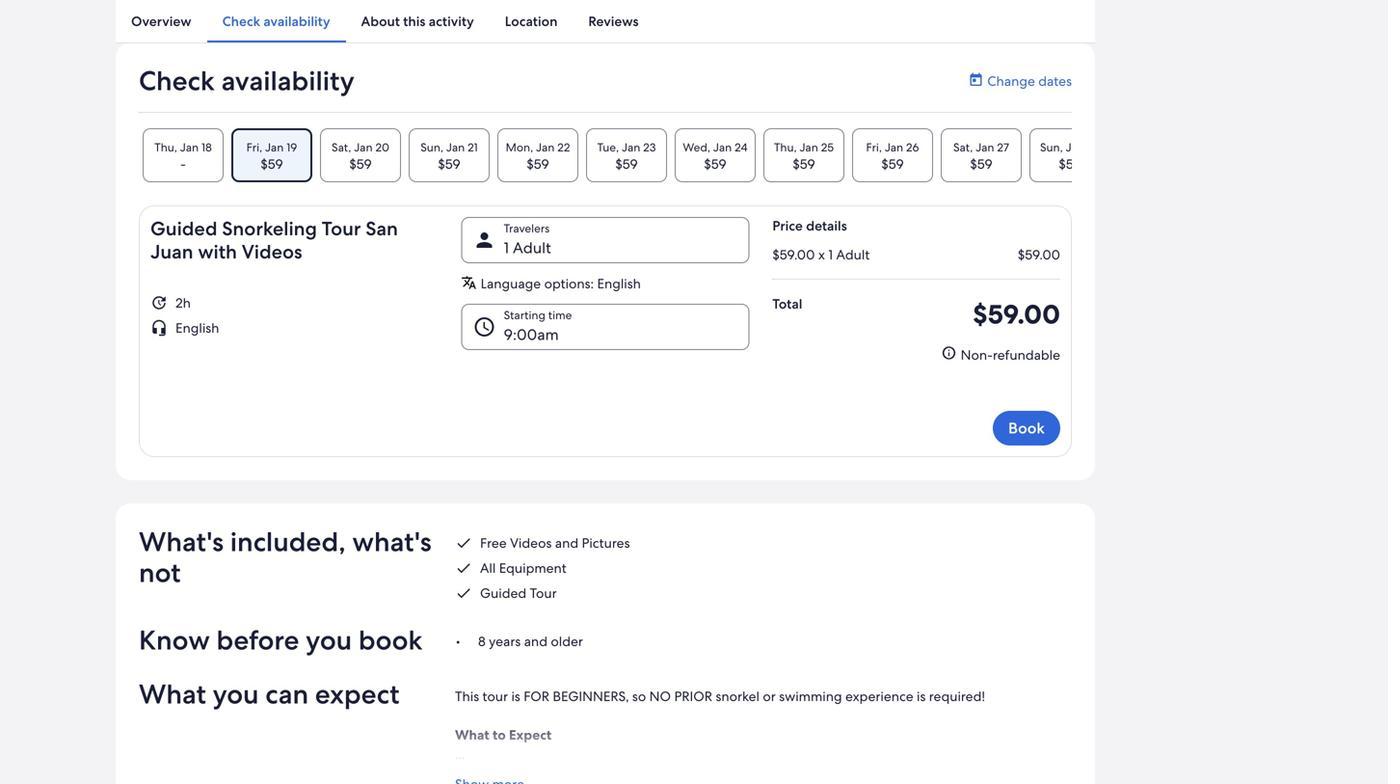 Task type: vqa. For each thing, say whether or not it's contained in the screenshot.


Task type: locate. For each thing, give the bounding box(es) containing it.
check
[[222, 13, 260, 30], [139, 63, 215, 98]]

0 vertical spatial videos
[[242, 239, 302, 264]]

6 jan from the left
[[622, 140, 641, 155]]

jan inside wed, jan 24 $59
[[714, 140, 732, 155]]

$59 up san
[[349, 155, 372, 173]]

1 vertical spatial xsmall image
[[942, 345, 957, 361]]

7 jan from the left
[[714, 140, 732, 155]]

availability
[[264, 13, 330, 30], [221, 63, 355, 98]]

0 vertical spatial tour
[[322, 216, 361, 241]]

availability left about
[[264, 13, 330, 30]]

2 thu, from the left
[[774, 140, 797, 155]]

8 years and older
[[478, 633, 583, 650]]

$59 down mon,
[[527, 155, 549, 173]]

fri, left 19
[[247, 140, 262, 155]]

this tour is for beginners, so no prior snorkel or swimming experience is required!
[[455, 688, 986, 705]]

sun, for sun, jan 21 $59
[[421, 140, 444, 155]]

2 jan from the left
[[265, 140, 284, 155]]

thu, jan 25 $59
[[774, 140, 834, 173]]

1 horizontal spatial thu,
[[774, 140, 797, 155]]

jan for sat, jan 27 $59
[[976, 140, 995, 155]]

0 horizontal spatial thu,
[[155, 140, 177, 155]]

reviews
[[589, 13, 639, 30]]

check availability inside check availability 'link'
[[222, 13, 330, 30]]

1 horizontal spatial xsmall image
[[969, 72, 984, 88]]

sun, left "28"
[[1041, 140, 1063, 155]]

$59 up price is $59.00 per ticket, price for 1 adult is $59.00 element at the top
[[882, 155, 904, 173]]

before
[[217, 623, 299, 658]]

$59 inside 'sun, jan 28 $59'
[[1059, 155, 1082, 173]]

5 $59 from the left
[[616, 155, 638, 173]]

jan inside sat, jan 27 $59
[[976, 140, 995, 155]]

1 vertical spatial you
[[213, 677, 259, 712]]

1 horizontal spatial 1
[[829, 246, 833, 263]]

you
[[306, 623, 352, 658], [213, 677, 259, 712]]

jan inside fri, jan 19 $59
[[265, 140, 284, 155]]

7 $59 from the left
[[793, 155, 816, 173]]

0 horizontal spatial and
[[524, 633, 548, 650]]

9 jan from the left
[[885, 140, 904, 155]]

list
[[116, 0, 1096, 42], [150, 294, 438, 337], [455, 534, 1072, 602]]

guided down all
[[480, 585, 527, 602]]

adult right x
[[837, 246, 870, 263]]

0 vertical spatial what
[[139, 677, 206, 712]]

check availability
[[222, 13, 330, 30], [139, 63, 355, 98]]

1 sun, from the left
[[421, 140, 444, 155]]

0 vertical spatial what's included image
[[455, 534, 473, 552]]

sun, inside sun, jan 21 $59
[[421, 140, 444, 155]]

$59 left mon, jan 22 $59
[[438, 155, 461, 173]]

tab list
[[139, 128, 1115, 182]]

swimming
[[779, 688, 843, 705]]

1 jan from the left
[[180, 140, 199, 155]]

$59 down change
[[971, 155, 993, 173]]

check inside 'link'
[[222, 13, 260, 30]]

what's included image left free
[[455, 534, 473, 552]]

thu, left "18"
[[155, 140, 177, 155]]

tour
[[322, 216, 361, 241], [530, 585, 557, 602]]

options:
[[544, 275, 594, 292]]

$59 inside fri, jan 26 $59
[[882, 155, 904, 173]]

xsmall image for non-refundable
[[942, 345, 957, 361]]

2 is from the left
[[917, 688, 926, 705]]

1 what's included image from the top
[[455, 534, 473, 552]]

1 adult button
[[462, 217, 750, 263]]

1 horizontal spatial tour
[[530, 585, 557, 602]]

videos right with
[[242, 239, 302, 264]]

tour left san
[[322, 216, 361, 241]]

xsmall image inside "change dates" button
[[969, 72, 984, 88]]

6 $59 from the left
[[704, 155, 727, 173]]

jan left "28"
[[1066, 140, 1085, 155]]

total
[[773, 295, 803, 313]]

1 vertical spatial check availability
[[139, 63, 355, 98]]

older
[[551, 633, 583, 650]]

tour inside list
[[530, 585, 557, 602]]

what down know
[[139, 677, 206, 712]]

check right the overview
[[222, 13, 260, 30]]

jan left 23
[[622, 140, 641, 155]]

price is $59.00 per ticket, price for 1 adult is $59.00 element
[[773, 234, 1061, 263]]

what's included image
[[455, 585, 473, 602]]

fri, jan 26 $59
[[867, 140, 920, 173]]

guided for guided tour
[[480, 585, 527, 602]]

jan inside thu, jan 25 $59
[[800, 140, 819, 155]]

9 $59 from the left
[[971, 155, 993, 173]]

27
[[998, 140, 1010, 155]]

1 vertical spatial what's included image
[[455, 559, 473, 577]]

1 vertical spatial videos
[[510, 534, 552, 552]]

jan left 26
[[885, 140, 904, 155]]

$59 inside tue, jan 23 $59
[[616, 155, 638, 173]]

you up expect
[[306, 623, 352, 658]]

all equipment
[[480, 559, 567, 577]]

jan left "18"
[[180, 140, 199, 155]]

no
[[650, 688, 671, 705]]

$59 inside thu, jan 25 $59
[[793, 155, 816, 173]]

tour down the equipment
[[530, 585, 557, 602]]

sat, inside sat, jan 27 $59
[[954, 140, 973, 155]]

1 vertical spatial english
[[176, 319, 219, 337]]

1 horizontal spatial guided
[[480, 585, 527, 602]]

sun, jan 28 $59
[[1041, 140, 1100, 173]]

0 horizontal spatial videos
[[242, 239, 302, 264]]

0 vertical spatial check
[[222, 13, 260, 30]]

language options: english
[[481, 275, 641, 292]]

0 vertical spatial check availability
[[222, 13, 330, 30]]

thu, left 25
[[774, 140, 797, 155]]

10 jan from the left
[[976, 140, 995, 155]]

1 inside button
[[504, 238, 509, 258]]

1 horizontal spatial is
[[917, 688, 926, 705]]

0 horizontal spatial tour
[[322, 216, 361, 241]]

availability down check availability 'link'
[[221, 63, 355, 98]]

jan left 19
[[265, 140, 284, 155]]

check availability link
[[207, 0, 346, 42]]

mon, jan 22 $59
[[506, 140, 570, 173]]

1 vertical spatial check
[[139, 63, 215, 98]]

jan inside mon, jan 22 $59
[[536, 140, 555, 155]]

0 vertical spatial english
[[597, 275, 641, 292]]

english list item
[[150, 319, 438, 337]]

list containing free videos and pictures
[[455, 534, 1072, 602]]

0 vertical spatial guided
[[150, 216, 218, 241]]

overview
[[131, 13, 192, 30]]

can
[[265, 677, 309, 712]]

0 horizontal spatial adult
[[513, 238, 551, 258]]

know before you book
[[139, 623, 423, 658]]

jan left 25
[[800, 140, 819, 155]]

expect
[[509, 726, 552, 744]]

thu, inside thu, jan 25 $59
[[774, 140, 797, 155]]

1 horizontal spatial videos
[[510, 534, 552, 552]]

0 horizontal spatial sun,
[[421, 140, 444, 155]]

guided inside guided snorkeling tour san juan with videos
[[150, 216, 218, 241]]

$59 for thu, jan 25 $59
[[793, 155, 816, 173]]

0 horizontal spatial is
[[512, 688, 521, 705]]

all equipment list item
[[455, 559, 1072, 577]]

list for guided snorkeling tour san juan with videos
[[150, 294, 438, 337]]

tour
[[483, 688, 508, 705]]

what for what to expect
[[455, 726, 490, 744]]

0 horizontal spatial english
[[176, 319, 219, 337]]

$59 up price details
[[793, 155, 816, 173]]

1 $59 from the left
[[261, 155, 283, 173]]

0 horizontal spatial check
[[139, 63, 215, 98]]

san
[[366, 216, 398, 241]]

fri, for fri, jan 26 $59
[[867, 140, 882, 155]]

1 horizontal spatial fri,
[[867, 140, 882, 155]]

1 horizontal spatial you
[[306, 623, 352, 658]]

1 horizontal spatial what
[[455, 726, 490, 744]]

guided down -
[[150, 216, 218, 241]]

thu, inside thu, jan 18 -
[[155, 140, 177, 155]]

jan for wed, jan 24 $59
[[714, 140, 732, 155]]

1 sat, from the left
[[332, 140, 351, 155]]

xsmall image inside the non-refundable button
[[942, 345, 957, 361]]

know
[[139, 623, 210, 658]]

0 horizontal spatial 1
[[504, 238, 509, 258]]

overview element
[[116, 0, 1096, 19]]

1
[[504, 238, 509, 258], [829, 246, 833, 263]]

$59 inside mon, jan 22 $59
[[527, 155, 549, 173]]

what left to at left bottom
[[455, 726, 490, 744]]

sat, left the 20
[[332, 140, 351, 155]]

$59 inside wed, jan 24 $59
[[704, 155, 727, 173]]

is right tour
[[512, 688, 521, 705]]

what's included image
[[455, 534, 473, 552], [455, 559, 473, 577]]

videos
[[242, 239, 302, 264], [510, 534, 552, 552]]

0 vertical spatial xsmall image
[[969, 72, 984, 88]]

non-refundable
[[961, 346, 1061, 364]]

what for what you can expect
[[139, 677, 206, 712]]

$59 down wed,
[[704, 155, 727, 173]]

xsmall image
[[969, 72, 984, 88], [942, 345, 957, 361]]

fri, inside fri, jan 19 $59
[[247, 140, 262, 155]]

8 years and older list item
[[455, 633, 1072, 650]]

activity
[[429, 13, 474, 30]]

$59 inside sun, jan 21 $59
[[438, 155, 461, 173]]

jan inside sat, jan 20 $59
[[354, 140, 373, 155]]

$59.00
[[773, 246, 815, 263], [1018, 246, 1061, 263], [973, 297, 1061, 332]]

$59 for sat, jan 20 $59
[[349, 155, 372, 173]]

1 adult
[[504, 238, 551, 258]]

$59 inside fri, jan 19 $59
[[261, 155, 283, 173]]

0 horizontal spatial fri,
[[247, 140, 262, 155]]

1 fri, from the left
[[247, 140, 262, 155]]

0 horizontal spatial sat,
[[332, 140, 351, 155]]

$59 down the tue,
[[616, 155, 638, 173]]

1 horizontal spatial sat,
[[954, 140, 973, 155]]

1 right x
[[829, 246, 833, 263]]

1 thu, from the left
[[155, 140, 177, 155]]

jan left the 20
[[354, 140, 373, 155]]

and
[[555, 534, 579, 552], [524, 633, 548, 650]]

jan left 27
[[976, 140, 995, 155]]

language
[[481, 275, 541, 292]]

jan left "22"
[[536, 140, 555, 155]]

jan inside thu, jan 18 -
[[180, 140, 199, 155]]

english up 9:00am "button"
[[597, 275, 641, 292]]

2 vertical spatial list
[[455, 534, 1072, 602]]

1 horizontal spatial and
[[555, 534, 579, 552]]

$59 inside sat, jan 27 $59
[[971, 155, 993, 173]]

2 $59 from the left
[[349, 155, 372, 173]]

list containing 2h
[[150, 294, 438, 337]]

$59 for tue, jan 23 $59
[[616, 155, 638, 173]]

and right years
[[524, 633, 548, 650]]

1 horizontal spatial check
[[222, 13, 260, 30]]

2 sun, from the left
[[1041, 140, 1063, 155]]

sun, left 21
[[421, 140, 444, 155]]

0 horizontal spatial guided
[[150, 216, 218, 241]]

1 vertical spatial and
[[524, 633, 548, 650]]

about this activity link
[[346, 0, 490, 42]]

small image
[[150, 319, 168, 337]]

28
[[1088, 140, 1100, 155]]

sat,
[[332, 140, 351, 155], [954, 140, 973, 155]]

sun, for sun, jan 28 $59
[[1041, 140, 1063, 155]]

1 vertical spatial list
[[150, 294, 438, 337]]

all
[[480, 559, 496, 577]]

what's included image for free videos and pictures
[[455, 534, 473, 552]]

0 vertical spatial and
[[555, 534, 579, 552]]

check down overview link
[[139, 63, 215, 98]]

10 $59 from the left
[[1059, 155, 1082, 173]]

fri, inside fri, jan 26 $59
[[867, 140, 882, 155]]

list for what's included, what's not
[[455, 534, 1072, 602]]

0 vertical spatial list
[[116, 0, 1096, 42]]

english down 2h at the left top
[[176, 319, 219, 337]]

sat, left 27
[[954, 140, 973, 155]]

you left can
[[213, 677, 259, 712]]

jan inside sun, jan 21 $59
[[446, 140, 465, 155]]

years
[[489, 633, 521, 650]]

what you can expect
[[139, 677, 400, 712]]

2h list item
[[150, 294, 438, 312]]

and left 'pictures'
[[555, 534, 579, 552]]

8 $59 from the left
[[882, 155, 904, 173]]

8 jan from the left
[[800, 140, 819, 155]]

2 what's included image from the top
[[455, 559, 473, 577]]

1 horizontal spatial sun,
[[1041, 140, 1063, 155]]

jan inside fri, jan 26 $59
[[885, 140, 904, 155]]

is
[[512, 688, 521, 705], [917, 688, 926, 705]]

overview link
[[116, 0, 207, 42]]

sun,
[[421, 140, 444, 155], [1041, 140, 1063, 155]]

0 vertical spatial availability
[[264, 13, 330, 30]]

adult up language
[[513, 238, 551, 258]]

this
[[455, 688, 479, 705]]

snorkeling
[[222, 216, 317, 241]]

4 $59 from the left
[[527, 155, 549, 173]]

jan inside 'sun, jan 28 $59'
[[1066, 140, 1085, 155]]

1 vertical spatial guided
[[480, 585, 527, 602]]

price details
[[773, 217, 847, 234]]

$59
[[261, 155, 283, 173], [349, 155, 372, 173], [438, 155, 461, 173], [527, 155, 549, 173], [616, 155, 638, 173], [704, 155, 727, 173], [793, 155, 816, 173], [882, 155, 904, 173], [971, 155, 993, 173], [1059, 155, 1082, 173]]

2 fri, from the left
[[867, 140, 882, 155]]

$59 inside sat, jan 20 $59
[[349, 155, 372, 173]]

1 up language
[[504, 238, 509, 258]]

5 jan from the left
[[536, 140, 555, 155]]

1 vertical spatial what
[[455, 726, 490, 744]]

0 horizontal spatial what
[[139, 677, 206, 712]]

jan for mon, jan 22 $59
[[536, 140, 555, 155]]

sat, inside sat, jan 20 $59
[[332, 140, 351, 155]]

3 $59 from the left
[[438, 155, 461, 173]]

jan inside tue, jan 23 $59
[[622, 140, 641, 155]]

4 jan from the left
[[446, 140, 465, 155]]

1 vertical spatial tour
[[530, 585, 557, 602]]

0 horizontal spatial xsmall image
[[942, 345, 957, 361]]

$59 down dates
[[1059, 155, 1082, 173]]

guided for guided snorkeling tour san juan with videos
[[150, 216, 218, 241]]

$59 up snorkeling
[[261, 155, 283, 173]]

and for years
[[524, 633, 548, 650]]

25
[[821, 140, 834, 155]]

xsmall image left change
[[969, 72, 984, 88]]

jan left 21
[[446, 140, 465, 155]]

and for videos
[[555, 534, 579, 552]]

videos up the equipment
[[510, 534, 552, 552]]

jan for tue, jan 23 $59
[[622, 140, 641, 155]]

3 jan from the left
[[354, 140, 373, 155]]

jan left '24'
[[714, 140, 732, 155]]

x
[[819, 246, 825, 263]]

xsmall image left 'non-'
[[942, 345, 957, 361]]

what
[[139, 677, 206, 712], [455, 726, 490, 744]]

thu,
[[155, 140, 177, 155], [774, 140, 797, 155]]

what's included image left all
[[455, 559, 473, 577]]

is left the required!
[[917, 688, 926, 705]]

jan for thu, jan 18 -
[[180, 140, 199, 155]]

11 jan from the left
[[1066, 140, 1085, 155]]

refundable
[[993, 346, 1061, 364]]

fri, left 26
[[867, 140, 882, 155]]

sun, inside 'sun, jan 28 $59'
[[1041, 140, 1063, 155]]

2 sat, from the left
[[954, 140, 973, 155]]



Task type: describe. For each thing, give the bounding box(es) containing it.
sat, for sat, jan 20 $59
[[332, 140, 351, 155]]

$59.00 x 1 adult
[[773, 246, 870, 263]]

tue,
[[598, 140, 619, 155]]

pictures
[[582, 534, 630, 552]]

activity duration is 2 hours image
[[150, 294, 168, 312]]

videos inside guided snorkeling tour san juan with videos
[[242, 239, 302, 264]]

9:00am button
[[462, 304, 750, 350]]

book
[[1009, 418, 1045, 438]]

price
[[773, 217, 803, 234]]

book
[[359, 623, 423, 658]]

2h
[[176, 294, 191, 312]]

this
[[403, 13, 426, 30]]

tue, jan 23 $59
[[598, 140, 656, 173]]

$59 for sat, jan 27 $59
[[971, 155, 993, 173]]

free videos and pictures list item
[[455, 534, 1072, 552]]

or
[[763, 688, 776, 705]]

-
[[180, 155, 186, 173]]

free
[[480, 534, 507, 552]]

juan
[[150, 239, 193, 264]]

26
[[907, 140, 920, 155]]

wed, jan 24 $59
[[683, 140, 748, 173]]

what's
[[352, 524, 432, 559]]

1 vertical spatial availability
[[221, 63, 355, 98]]

beginners,
[[553, 688, 629, 705]]

jan for sat, jan 20 $59
[[354, 140, 373, 155]]

equipment
[[499, 559, 567, 577]]

free videos and pictures
[[480, 534, 630, 552]]

18
[[202, 140, 212, 155]]

jan for fri, jan 26 $59
[[885, 140, 904, 155]]

list containing overview
[[116, 0, 1096, 42]]

experience
[[846, 688, 914, 705]]

non-refundable button
[[942, 345, 1061, 365]]

19
[[287, 140, 297, 155]]

xsmall image
[[462, 275, 477, 290]]

0 vertical spatial you
[[306, 623, 352, 658]]

location link
[[490, 0, 573, 42]]

tour inside guided snorkeling tour san juan with videos
[[322, 216, 361, 241]]

required!
[[929, 688, 986, 705]]

dates
[[1039, 72, 1072, 90]]

jan for thu, jan 25 $59
[[800, 140, 819, 155]]

tab list containing -
[[139, 128, 1115, 182]]

included,
[[230, 524, 346, 559]]

jan for fri, jan 19 $59
[[265, 140, 284, 155]]

book button
[[993, 411, 1061, 446]]

with
[[198, 239, 237, 264]]

about
[[361, 13, 400, 30]]

sat, for sat, jan 27 $59
[[954, 140, 973, 155]]

adult inside button
[[513, 238, 551, 258]]

1 horizontal spatial adult
[[837, 246, 870, 263]]

activity duration is 2 hours image
[[153, 296, 166, 309]]

availability inside check availability 'link'
[[264, 13, 330, 30]]

jan for sun, jan 28 $59
[[1066, 140, 1085, 155]]

sat, jan 27 $59
[[954, 140, 1010, 173]]

to
[[493, 726, 506, 744]]

what's
[[139, 524, 224, 559]]

mon,
[[506, 140, 533, 155]]

wed,
[[683, 140, 711, 155]]

sat, jan 20 $59
[[332, 140, 390, 173]]

$59 for fri, jan 26 $59
[[882, 155, 904, 173]]

guided tour list item
[[455, 585, 1072, 602]]

details
[[806, 217, 847, 234]]

what's included image for all equipment
[[455, 559, 473, 577]]

so
[[633, 688, 646, 705]]

prior
[[675, 688, 713, 705]]

$59 for sun, jan 21 $59
[[438, 155, 461, 173]]

23
[[643, 140, 656, 155]]

0 horizontal spatial you
[[213, 677, 259, 712]]

sun, jan 21 $59
[[421, 140, 478, 173]]

snorkel
[[716, 688, 760, 705]]

thu, for -
[[155, 140, 177, 155]]

reviews link
[[573, 0, 654, 42]]

change dates button
[[969, 72, 1072, 90]]

jan for sun, jan 21 $59
[[446, 140, 465, 155]]

thu, jan 18 -
[[155, 140, 212, 173]]

8
[[478, 633, 486, 650]]

21
[[468, 140, 478, 155]]

thu, for $59
[[774, 140, 797, 155]]

expect
[[315, 677, 400, 712]]

24
[[735, 140, 748, 155]]

9:00am
[[504, 325, 559, 345]]

22
[[558, 140, 570, 155]]

$59 for mon, jan 22 $59
[[527, 155, 549, 173]]

$59 for fri, jan 19 $59
[[261, 155, 283, 173]]

20
[[376, 140, 390, 155]]

change dates
[[988, 72, 1072, 90]]

for
[[524, 688, 550, 705]]

fri, jan 19 $59
[[247, 140, 297, 173]]

xsmall image for change dates
[[969, 72, 984, 88]]

about this activity
[[361, 13, 474, 30]]

1 is from the left
[[512, 688, 521, 705]]

$59 for sun, jan 28 $59
[[1059, 155, 1082, 173]]

fri, for fri, jan 19 $59
[[247, 140, 262, 155]]

$59 for wed, jan 24 $59
[[704, 155, 727, 173]]

location
[[505, 13, 558, 30]]

not
[[139, 555, 181, 590]]

guided tour
[[480, 585, 557, 602]]

what to expect
[[455, 726, 552, 744]]

what's included, what's not
[[139, 524, 432, 590]]

1 horizontal spatial english
[[597, 275, 641, 292]]



